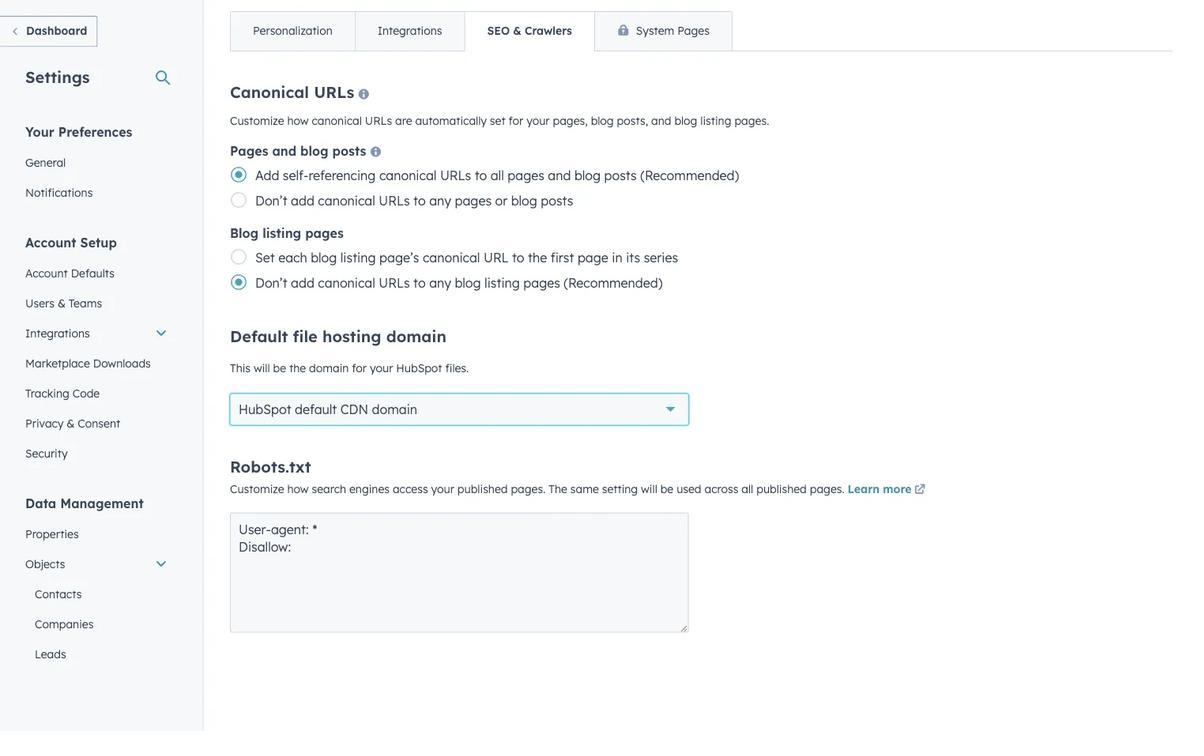 Task type: describe. For each thing, give the bounding box(es) containing it.
leads link
[[16, 639, 177, 669]]

search
[[312, 483, 346, 496]]

users & teams link
[[16, 288, 177, 318]]

cdn
[[340, 402, 368, 418]]

1 horizontal spatial be
[[661, 483, 674, 496]]

0 vertical spatial hubspot
[[396, 362, 442, 375]]

blog left posts,
[[591, 114, 614, 128]]

0 horizontal spatial will
[[254, 362, 270, 375]]

hubspot default cdn domain button
[[230, 394, 689, 426]]

automatically
[[415, 114, 487, 128]]

objects
[[25, 557, 65, 571]]

seo & crawlers
[[487, 24, 572, 38]]

to up page's
[[413, 193, 426, 209]]

learn more
[[848, 483, 912, 496]]

0 horizontal spatial your
[[370, 362, 393, 375]]

blog
[[230, 226, 259, 241]]

1 published from the left
[[457, 483, 508, 496]]

blog up "self-"
[[300, 143, 329, 159]]

files.
[[445, 362, 469, 375]]

your preferences element
[[16, 123, 177, 207]]

engines
[[349, 483, 390, 496]]

teams
[[69, 296, 102, 310]]

posts,
[[617, 114, 648, 128]]

marketplace downloads link
[[16, 348, 177, 378]]

1 link opens in a new window image from the top
[[914, 481, 925, 500]]

notifications
[[25, 185, 93, 199]]

blog down pages,
[[575, 168, 601, 184]]

1 horizontal spatial for
[[509, 114, 523, 128]]

0 horizontal spatial and
[[272, 143, 297, 159]]

used
[[677, 483, 702, 496]]

account setup element
[[16, 234, 177, 468]]

privacy & consent
[[25, 416, 120, 430]]

1 horizontal spatial all
[[742, 483, 753, 496]]

link opens in a new window image inside learn more link
[[914, 485, 925, 496]]

hosting
[[322, 327, 381, 347]]

downloads
[[93, 356, 151, 370]]

customize how canonical urls are automatically set for your pages, blog posts, and blog listing pages.
[[230, 114, 769, 128]]

your preferences
[[25, 124, 132, 140]]

0 horizontal spatial pages
[[230, 143, 268, 159]]

series
[[644, 250, 678, 266]]

more
[[883, 483, 912, 496]]

account defaults link
[[16, 258, 177, 288]]

don't for don't add canonical urls to any pages or blog posts
[[255, 193, 287, 209]]

properties link
[[16, 519, 177, 549]]

how for canonical
[[287, 114, 309, 128]]

add self-referencing canonical urls to all pages and blog posts (recommended)
[[255, 168, 739, 184]]

marketplace downloads
[[25, 356, 151, 370]]

tracking code
[[25, 386, 100, 400]]

any for pages
[[429, 193, 451, 209]]

security
[[25, 446, 68, 460]]

companies link
[[16, 609, 177, 639]]

page's
[[379, 250, 419, 266]]

pages inside button
[[678, 24, 710, 38]]

User-agent: * Disallow: text field
[[230, 513, 689, 633]]

your
[[25, 124, 54, 140]]

set
[[490, 114, 506, 128]]

urls up 'don't add canonical urls to any pages or blog posts'
[[440, 168, 471, 184]]

urls for pages
[[379, 193, 410, 209]]

its
[[626, 250, 640, 266]]

seo
[[487, 24, 510, 38]]

security link
[[16, 438, 177, 468]]

dashboard link
[[0, 16, 97, 47]]

1 horizontal spatial the
[[528, 250, 547, 266]]

setting
[[602, 483, 638, 496]]

personalization button
[[231, 12, 355, 51]]

system pages button
[[594, 12, 732, 51]]

same
[[570, 483, 599, 496]]

or
[[495, 193, 508, 209]]

don't add canonical urls to any blog listing pages (recommended)
[[255, 275, 663, 291]]

marketplace
[[25, 356, 90, 370]]

first
[[551, 250, 574, 266]]

to right url
[[512, 250, 524, 266]]

blog right or on the left top of the page
[[511, 193, 537, 209]]

integrations inside the account setup element
[[25, 326, 90, 340]]

domain for cdn
[[372, 402, 417, 418]]

notifications link
[[16, 177, 177, 207]]

settings
[[25, 67, 90, 87]]

0 vertical spatial all
[[491, 168, 504, 184]]

leads
[[35, 647, 66, 661]]

robots.txt
[[230, 457, 311, 477]]

management
[[60, 495, 144, 511]]

the
[[549, 483, 567, 496]]

1 horizontal spatial and
[[548, 168, 571, 184]]

don't add canonical urls to any pages or blog posts
[[255, 193, 573, 209]]

page
[[578, 250, 608, 266]]

1 horizontal spatial pages.
[[735, 114, 769, 128]]

2 horizontal spatial pages.
[[810, 483, 845, 496]]

domain for hosting
[[386, 327, 446, 347]]

blog listing pages
[[230, 226, 344, 241]]

each
[[278, 250, 307, 266]]

& for crawlers
[[513, 24, 521, 38]]

customize how search engines access your published pages. the same setting will be used across all published pages.
[[230, 483, 848, 496]]

customize for customize how search engines access your published pages. the same setting will be used across all published pages.
[[230, 483, 284, 496]]

system pages
[[636, 24, 710, 38]]

pages and blog posts
[[230, 143, 366, 159]]

don't for don't add canonical urls to any blog listing pages (recommended)
[[255, 275, 287, 291]]

account for account defaults
[[25, 266, 68, 280]]

referencing
[[309, 168, 376, 184]]

data
[[25, 495, 56, 511]]

privacy
[[25, 416, 64, 430]]

setup
[[80, 234, 117, 250]]

dashboard
[[26, 24, 87, 38]]

blog down set each blog listing page's canonical url to the first page in its series
[[455, 275, 481, 291]]

1 vertical spatial domain
[[309, 362, 349, 375]]

customize for customize how canonical urls are automatically set for your pages, blog posts, and blog listing pages.
[[230, 114, 284, 128]]

in
[[612, 250, 623, 266]]

0 horizontal spatial pages.
[[511, 483, 546, 496]]

2 horizontal spatial posts
[[604, 168, 637, 184]]

properties
[[25, 527, 79, 541]]

0 horizontal spatial the
[[289, 362, 306, 375]]

2 horizontal spatial and
[[651, 114, 671, 128]]

1 vertical spatial will
[[641, 483, 657, 496]]

are
[[395, 114, 412, 128]]



Task type: locate. For each thing, give the bounding box(es) containing it.
pages up each
[[305, 226, 344, 241]]

posts right or on the left top of the page
[[541, 193, 573, 209]]

1 horizontal spatial integrations button
[[355, 12, 464, 51]]

0 vertical spatial for
[[509, 114, 523, 128]]

any
[[429, 193, 451, 209], [429, 275, 451, 291]]

1 vertical spatial integrations
[[25, 326, 90, 340]]

seo & crawlers button
[[464, 12, 594, 51]]

and down pages,
[[548, 168, 571, 184]]

consent
[[78, 416, 120, 430]]

0 vertical spatial be
[[273, 362, 286, 375]]

pages down first on the top left of the page
[[523, 275, 560, 291]]

2 any from the top
[[429, 275, 451, 291]]

integrations button
[[355, 12, 464, 51], [16, 318, 177, 348]]

any left or on the left top of the page
[[429, 193, 451, 209]]

hubspot down this
[[239, 402, 291, 418]]

data management element
[[16, 494, 177, 731]]

canonical up 'hosting'
[[318, 275, 375, 291]]

1 vertical spatial hubspot
[[239, 402, 291, 418]]

url
[[484, 250, 509, 266]]

personalization
[[253, 24, 333, 38]]

contacts
[[35, 587, 82, 601]]

& inside users & teams "link"
[[58, 296, 66, 310]]

0 vertical spatial and
[[651, 114, 671, 128]]

1 vertical spatial and
[[272, 143, 297, 159]]

system
[[636, 24, 674, 38]]

1 vertical spatial the
[[289, 362, 306, 375]]

navigation containing personalization
[[230, 11, 733, 52]]

add down "self-"
[[291, 193, 314, 209]]

canonical down referencing
[[318, 193, 375, 209]]

blog right each
[[311, 250, 337, 266]]

domain up files.
[[386, 327, 446, 347]]

canonical up don't add canonical urls to any blog listing pages (recommended)
[[423, 250, 480, 266]]

default file hosting domain
[[230, 327, 446, 347]]

domain
[[386, 327, 446, 347], [309, 362, 349, 375], [372, 402, 417, 418]]

canonical for pages
[[318, 193, 375, 209]]

objects button
[[16, 549, 177, 579]]

2 horizontal spatial &
[[513, 24, 521, 38]]

account defaults
[[25, 266, 115, 280]]

general
[[25, 155, 66, 169]]

& right users at the left of page
[[58, 296, 66, 310]]

2 vertical spatial &
[[67, 416, 75, 430]]

users
[[25, 296, 55, 310]]

1 horizontal spatial your
[[431, 483, 454, 496]]

hubspot left files.
[[396, 362, 442, 375]]

urls up page's
[[379, 193, 410, 209]]

& for teams
[[58, 296, 66, 310]]

canonical for set
[[312, 114, 362, 128]]

1 vertical spatial how
[[287, 483, 309, 496]]

general link
[[16, 147, 177, 177]]

published right across
[[757, 483, 807, 496]]

pages up add
[[230, 143, 268, 159]]

blog
[[591, 114, 614, 128], [675, 114, 697, 128], [300, 143, 329, 159], [575, 168, 601, 184], [511, 193, 537, 209], [311, 250, 337, 266], [455, 275, 481, 291]]

1 vertical spatial add
[[291, 275, 314, 291]]

0 vertical spatial integrations button
[[355, 12, 464, 51]]

this
[[230, 362, 251, 375]]

0 vertical spatial posts
[[332, 143, 366, 159]]

add
[[255, 168, 279, 184]]

pages,
[[553, 114, 588, 128]]

and up "self-"
[[272, 143, 297, 159]]

pages left or on the left top of the page
[[455, 193, 492, 209]]

1 vertical spatial customize
[[230, 483, 284, 496]]

pages down customize how canonical urls are automatically set for your pages, blog posts, and blog listing pages.
[[508, 168, 544, 184]]

1 vertical spatial be
[[661, 483, 674, 496]]

posts up referencing
[[332, 143, 366, 159]]

1 customize from the top
[[230, 114, 284, 128]]

self-
[[283, 168, 309, 184]]

for right the set
[[509, 114, 523, 128]]

crawlers
[[525, 24, 572, 38]]

1 vertical spatial (recommended)
[[564, 275, 663, 291]]

how for search
[[287, 483, 309, 496]]

(recommended)
[[640, 168, 739, 184], [564, 275, 663, 291]]

1 vertical spatial your
[[370, 362, 393, 375]]

your down 'hosting'
[[370, 362, 393, 375]]

for down 'hosting'
[[352, 362, 367, 375]]

set
[[255, 250, 275, 266]]

0 vertical spatial domain
[[386, 327, 446, 347]]

1 don't from the top
[[255, 193, 287, 209]]

listing
[[701, 114, 731, 128], [263, 226, 301, 241], [340, 250, 376, 266], [485, 275, 520, 291]]

urls for set
[[365, 114, 392, 128]]

companies
[[35, 617, 94, 631]]

1 vertical spatial all
[[742, 483, 753, 496]]

urls
[[314, 83, 354, 102], [365, 114, 392, 128], [440, 168, 471, 184], [379, 193, 410, 209], [379, 275, 410, 291]]

to down page's
[[413, 275, 426, 291]]

urls right canonical
[[314, 83, 354, 102]]

published right the access
[[457, 483, 508, 496]]

0 vertical spatial your
[[526, 114, 550, 128]]

canonical urls
[[230, 83, 354, 102]]

0 horizontal spatial be
[[273, 362, 286, 375]]

account
[[25, 234, 76, 250], [25, 266, 68, 280]]

across
[[705, 483, 738, 496]]

0 vertical spatial any
[[429, 193, 451, 209]]

2 don't from the top
[[255, 275, 287, 291]]

2 link opens in a new window image from the top
[[914, 485, 925, 496]]

domain right cdn
[[372, 402, 417, 418]]

hubspot default cdn domain
[[239, 402, 417, 418]]

1 vertical spatial &
[[58, 296, 66, 310]]

customize down robots.txt at the bottom left of the page
[[230, 483, 284, 496]]

0 horizontal spatial integrations button
[[16, 318, 177, 348]]

1 vertical spatial pages
[[230, 143, 268, 159]]

1 horizontal spatial will
[[641, 483, 657, 496]]

0 vertical spatial the
[[528, 250, 547, 266]]

0 vertical spatial integrations
[[378, 24, 442, 38]]

0 horizontal spatial &
[[58, 296, 66, 310]]

the left first on the top left of the page
[[528, 250, 547, 266]]

1 account from the top
[[25, 234, 76, 250]]

account inside account defaults link
[[25, 266, 68, 280]]

0 horizontal spatial integrations
[[25, 326, 90, 340]]

don't down set
[[255, 275, 287, 291]]

and right posts,
[[651, 114, 671, 128]]

navigation
[[230, 11, 733, 52]]

set each blog listing page's canonical url to the first page in its series
[[255, 250, 678, 266]]

all right across
[[742, 483, 753, 496]]

2 customize from the top
[[230, 483, 284, 496]]

be
[[273, 362, 286, 375], [661, 483, 674, 496]]

1 horizontal spatial &
[[67, 416, 75, 430]]

your left pages,
[[526, 114, 550, 128]]

0 horizontal spatial all
[[491, 168, 504, 184]]

1 add from the top
[[291, 193, 314, 209]]

your right the access
[[431, 483, 454, 496]]

pages right "system"
[[678, 24, 710, 38]]

preferences
[[58, 124, 132, 140]]

0 vertical spatial how
[[287, 114, 309, 128]]

any for blog
[[429, 275, 451, 291]]

how left search
[[287, 483, 309, 496]]

0 horizontal spatial hubspot
[[239, 402, 291, 418]]

the
[[528, 250, 547, 266], [289, 362, 306, 375]]

& right seo
[[513, 24, 521, 38]]

tracking
[[25, 386, 69, 400]]

2 vertical spatial posts
[[541, 193, 573, 209]]

urls for blog
[[379, 275, 410, 291]]

default
[[295, 402, 337, 418]]

add for self-
[[291, 193, 314, 209]]

0 vertical spatial add
[[291, 193, 314, 209]]

1 any from the top
[[429, 193, 451, 209]]

integrations
[[378, 24, 442, 38], [25, 326, 90, 340]]

to down customize how canonical urls are automatically set for your pages, blog posts, and blog listing pages.
[[475, 168, 487, 184]]

contacts link
[[16, 579, 177, 609]]

2 how from the top
[[287, 483, 309, 496]]

learn
[[848, 483, 880, 496]]

0 horizontal spatial published
[[457, 483, 508, 496]]

canonical
[[312, 114, 362, 128], [379, 168, 437, 184], [318, 193, 375, 209], [423, 250, 480, 266], [318, 275, 375, 291]]

tracking code link
[[16, 378, 177, 408]]

how down the canonical urls
[[287, 114, 309, 128]]

default
[[230, 327, 288, 347]]

1 horizontal spatial published
[[757, 483, 807, 496]]

0 vertical spatial customize
[[230, 114, 284, 128]]

1 horizontal spatial hubspot
[[396, 362, 442, 375]]

canonical for blog
[[318, 275, 375, 291]]

don't down add
[[255, 193, 287, 209]]

1 vertical spatial account
[[25, 266, 68, 280]]

0 vertical spatial will
[[254, 362, 270, 375]]

users & teams
[[25, 296, 102, 310]]

2 horizontal spatial your
[[526, 114, 550, 128]]

& right the privacy
[[67, 416, 75, 430]]

defaults
[[71, 266, 115, 280]]

link opens in a new window image
[[914, 481, 925, 500], [914, 485, 925, 496]]

will right this
[[254, 362, 270, 375]]

0 vertical spatial pages
[[678, 24, 710, 38]]

be down default
[[273, 362, 286, 375]]

0 vertical spatial don't
[[255, 193, 287, 209]]

blog right posts,
[[675, 114, 697, 128]]

will
[[254, 362, 270, 375], [641, 483, 657, 496]]

add
[[291, 193, 314, 209], [291, 275, 314, 291]]

& inside privacy & consent link
[[67, 416, 75, 430]]

published
[[457, 483, 508, 496], [757, 483, 807, 496]]

1 vertical spatial don't
[[255, 275, 287, 291]]

pages
[[508, 168, 544, 184], [455, 193, 492, 209], [305, 226, 344, 241], [523, 275, 560, 291]]

1 vertical spatial integrations button
[[16, 318, 177, 348]]

0 horizontal spatial posts
[[332, 143, 366, 159]]

account up account defaults
[[25, 234, 76, 250]]

2 vertical spatial domain
[[372, 402, 417, 418]]

file
[[293, 327, 318, 347]]

code
[[72, 386, 100, 400]]

0 horizontal spatial for
[[352, 362, 367, 375]]

account for account setup
[[25, 234, 76, 250]]

2 add from the top
[[291, 275, 314, 291]]

integrations inside 'navigation'
[[378, 24, 442, 38]]

will right setting
[[641, 483, 657, 496]]

2 account from the top
[[25, 266, 68, 280]]

be left used
[[661, 483, 674, 496]]

add down each
[[291, 275, 314, 291]]

hubspot
[[396, 362, 442, 375], [239, 402, 291, 418]]

& for consent
[[67, 416, 75, 430]]

canonical up 'don't add canonical urls to any pages or blog posts'
[[379, 168, 437, 184]]

access
[[393, 483, 428, 496]]

domain inside hubspot default cdn domain popup button
[[372, 402, 417, 418]]

& inside seo & crawlers button
[[513, 24, 521, 38]]

the down file
[[289, 362, 306, 375]]

and
[[651, 114, 671, 128], [272, 143, 297, 159], [548, 168, 571, 184]]

all
[[491, 168, 504, 184], [742, 483, 753, 496]]

domain down default file hosting domain
[[309, 362, 349, 375]]

1 horizontal spatial integrations
[[378, 24, 442, 38]]

customize down canonical
[[230, 114, 284, 128]]

1 vertical spatial for
[[352, 362, 367, 375]]

canonical up pages and blog posts
[[312, 114, 362, 128]]

data management
[[25, 495, 144, 511]]

account up users at the left of page
[[25, 266, 68, 280]]

posts
[[332, 143, 366, 159], [604, 168, 637, 184], [541, 193, 573, 209]]

privacy & consent link
[[16, 408, 177, 438]]

this will be the domain for your hubspot files.
[[230, 362, 469, 375]]

0 vertical spatial &
[[513, 24, 521, 38]]

canonical
[[230, 83, 309, 102]]

all up or on the left top of the page
[[491, 168, 504, 184]]

any down set each blog listing page's canonical url to the first page in its series
[[429, 275, 451, 291]]

1 vertical spatial posts
[[604, 168, 637, 184]]

posts down posts,
[[604, 168, 637, 184]]

2 published from the left
[[757, 483, 807, 496]]

urls left are
[[365, 114, 392, 128]]

1 vertical spatial any
[[429, 275, 451, 291]]

1 horizontal spatial posts
[[541, 193, 573, 209]]

1 how from the top
[[287, 114, 309, 128]]

account setup
[[25, 234, 117, 250]]

2 vertical spatial your
[[431, 483, 454, 496]]

0 vertical spatial account
[[25, 234, 76, 250]]

2 vertical spatial and
[[548, 168, 571, 184]]

hubspot inside popup button
[[239, 402, 291, 418]]

learn more link
[[848, 481, 928, 500]]

0 vertical spatial (recommended)
[[640, 168, 739, 184]]

urls down page's
[[379, 275, 410, 291]]

1 horizontal spatial pages
[[678, 24, 710, 38]]

add for each
[[291, 275, 314, 291]]



Task type: vqa. For each thing, say whether or not it's contained in the screenshot.
Login Succeeded to the top
no



